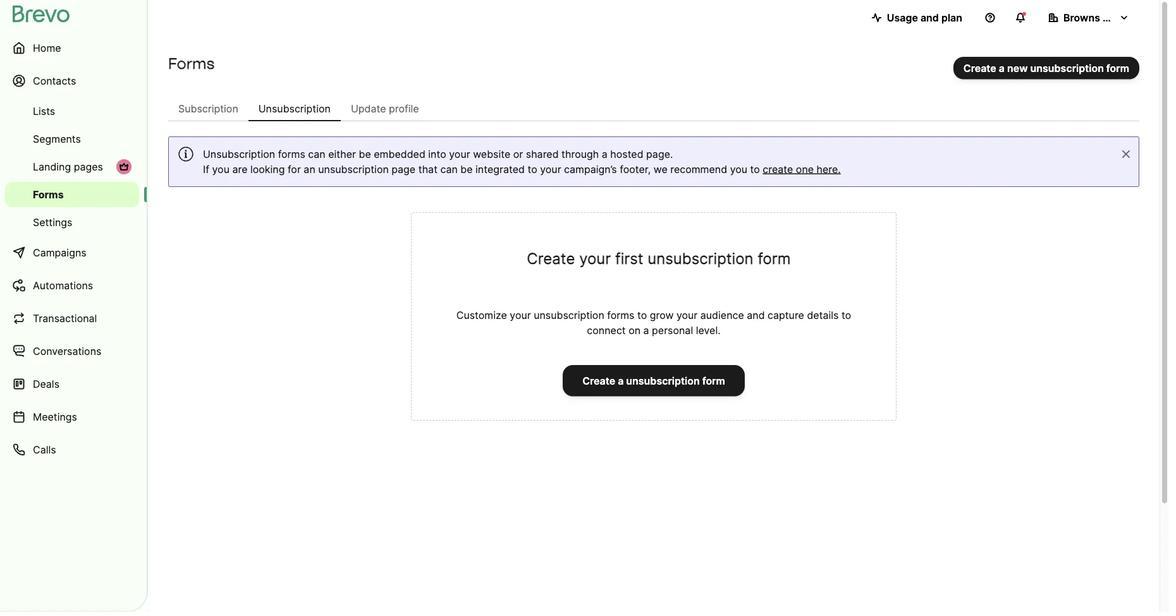 Task type: describe. For each thing, give the bounding box(es) containing it.
update profile link
[[341, 96, 429, 121]]

your right into
[[449, 148, 470, 160]]

website
[[473, 148, 511, 160]]

a inside create a unsubscription form link
[[618, 375, 624, 387]]

here.
[[817, 163, 841, 175]]

campaigns link
[[5, 238, 139, 268]]

create one here. link
[[763, 163, 841, 175]]

to down "shared"
[[528, 163, 537, 175]]

unsubscription inside unsubscription forms can either be embedded into your website or shared through a hosted page. if you are looking for an unsubscription page that can be integrated to your campaign's footer, we recommend you to create one here.
[[318, 163, 389, 175]]

looking
[[250, 163, 285, 175]]

deals
[[33, 378, 59, 391]]

usage and plan button
[[862, 5, 973, 30]]

form for create your first unsubscription form
[[758, 249, 791, 268]]

forms inside customize your unsubscription forms to grow your audience and capture details to connect on a personal level.
[[607, 309, 635, 322]]

left___rvooi image
[[119, 162, 129, 172]]

your up personal
[[677, 309, 698, 322]]

conversations
[[33, 345, 101, 358]]

customize
[[456, 309, 507, 322]]

for
[[288, 163, 301, 175]]

and inside customize your unsubscription forms to grow your audience and capture details to connect on a personal level.
[[747, 309, 765, 322]]

calls
[[33, 444, 56, 456]]

to up on
[[637, 309, 647, 322]]

unsubscription for unsubscription
[[259, 102, 331, 115]]

we
[[654, 163, 668, 175]]

capture
[[768, 309, 804, 322]]

deals link
[[5, 369, 139, 400]]

if
[[203, 163, 209, 175]]

create for create a unsubscription form
[[583, 375, 615, 387]]

update profile
[[351, 102, 419, 115]]

create a new unsubscription form link
[[954, 57, 1140, 79]]

a inside unsubscription forms can either be embedded into your website or shared through a hosted page. if you are looking for an unsubscription page that can be integrated to your campaign's footer, we recommend you to create one here.
[[602, 148, 608, 160]]

transactional
[[33, 312, 97, 325]]

create a unsubscription form
[[583, 375, 725, 387]]

through
[[562, 148, 599, 160]]

new
[[1007, 62, 1028, 74]]

to left create
[[750, 163, 760, 175]]

contacts link
[[5, 66, 139, 96]]

segments
[[33, 133, 81, 145]]

transactional link
[[5, 304, 139, 334]]

on
[[629, 324, 641, 337]]

subscription
[[178, 102, 238, 115]]

a inside create a new unsubscription form link
[[999, 62, 1005, 74]]

shared
[[526, 148, 559, 160]]

page
[[392, 163, 416, 175]]

campaigns
[[33, 247, 86, 259]]

automations link
[[5, 271, 139, 301]]

either
[[328, 148, 356, 160]]

meetings
[[33, 411, 77, 423]]

landing pages
[[33, 161, 103, 173]]

details
[[807, 309, 839, 322]]

home
[[33, 42, 61, 54]]

unsubscription link
[[248, 96, 341, 121]]

unsubscription for unsubscription forms can either be embedded into your website or shared through a hosted page. if you are looking for an unsubscription page that can be integrated to your campaign's footer, we recommend you to create one here.
[[203, 148, 275, 160]]

footer,
[[620, 163, 651, 175]]



Task type: vqa. For each thing, say whether or not it's contained in the screenshot.
Form name : New Form
no



Task type: locate. For each thing, give the bounding box(es) containing it.
0 horizontal spatial create
[[527, 249, 575, 268]]

be right either
[[359, 148, 371, 160]]

be
[[359, 148, 371, 160], [461, 163, 473, 175]]

and inside button
[[921, 11, 939, 24]]

1 horizontal spatial forms
[[168, 54, 215, 72]]

0 vertical spatial unsubscription
[[259, 102, 331, 115]]

you right if at top
[[212, 163, 230, 175]]

personal
[[652, 324, 693, 337]]

0 vertical spatial forms
[[278, 148, 305, 160]]

recommend
[[671, 163, 727, 175]]

unsubscription
[[259, 102, 331, 115], [203, 148, 275, 160]]

settings
[[33, 216, 72, 229]]

unsubscription down either
[[318, 163, 389, 175]]

lists link
[[5, 99, 139, 124]]

forms
[[168, 54, 215, 72], [33, 188, 64, 201]]

unsubscription up are
[[203, 148, 275, 160]]

you
[[212, 163, 230, 175], [730, 163, 748, 175]]

automations
[[33, 280, 93, 292]]

forms link
[[5, 182, 139, 207]]

that
[[418, 163, 438, 175]]

1 vertical spatial forms
[[33, 188, 64, 201]]

1 vertical spatial and
[[747, 309, 765, 322]]

unsubscription inside customize your unsubscription forms to grow your audience and capture details to connect on a personal level.
[[534, 309, 604, 322]]

forms up subscription
[[168, 54, 215, 72]]

forms
[[278, 148, 305, 160], [607, 309, 635, 322]]

0 horizontal spatial can
[[308, 148, 325, 160]]

1 you from the left
[[212, 163, 230, 175]]

2 you from the left
[[730, 163, 748, 175]]

unsubscription up audience
[[648, 249, 754, 268]]

a down connect
[[618, 375, 624, 387]]

create your first unsubscription form
[[527, 249, 791, 268]]

create
[[964, 62, 997, 74], [527, 249, 575, 268], [583, 375, 615, 387]]

a inside customize your unsubscription forms to grow your audience and capture details to connect on a personal level.
[[644, 324, 649, 337]]

connect
[[587, 324, 626, 337]]

create inside create a unsubscription form link
[[583, 375, 615, 387]]

form up capture
[[758, 249, 791, 268]]

0 vertical spatial forms
[[168, 54, 215, 72]]

forms up on
[[607, 309, 635, 322]]

pages
[[74, 161, 103, 173]]

2 horizontal spatial create
[[964, 62, 997, 74]]

you left create
[[730, 163, 748, 175]]

can up an
[[308, 148, 325, 160]]

2 vertical spatial form
[[702, 375, 725, 387]]

0 vertical spatial and
[[921, 11, 939, 24]]

update
[[351, 102, 386, 115]]

create for create your first unsubscription form
[[527, 249, 575, 268]]

campaign's
[[564, 163, 617, 175]]

forms down landing
[[33, 188, 64, 201]]

0 horizontal spatial you
[[212, 163, 230, 175]]

form down browns enterprise
[[1107, 62, 1129, 74]]

0 vertical spatial can
[[308, 148, 325, 160]]

customize your unsubscription forms to grow your audience and capture details to connect on a personal level.
[[456, 309, 851, 337]]

form for create a new unsubscription form
[[1107, 62, 1129, 74]]

and left capture
[[747, 309, 765, 322]]

a left new
[[999, 62, 1005, 74]]

to
[[528, 163, 537, 175], [750, 163, 760, 175], [637, 309, 647, 322], [842, 309, 851, 322]]

embedded
[[374, 148, 426, 160]]

0 vertical spatial be
[[359, 148, 371, 160]]

lists
[[33, 105, 55, 117]]

unsubscription up for
[[259, 102, 331, 115]]

1 vertical spatial be
[[461, 163, 473, 175]]

to right details
[[842, 309, 851, 322]]

create for create a new unsubscription form
[[964, 62, 997, 74]]

1 vertical spatial can
[[440, 163, 458, 175]]

1 vertical spatial forms
[[607, 309, 635, 322]]

calls link
[[5, 435, 139, 465]]

a right on
[[644, 324, 649, 337]]

usage and plan
[[887, 11, 963, 24]]

1 vertical spatial form
[[758, 249, 791, 268]]

unsubscription down personal
[[626, 375, 700, 387]]

1 horizontal spatial forms
[[607, 309, 635, 322]]

forms inside unsubscription forms can either be embedded into your website or shared through a hosted page. if you are looking for an unsubscription page that can be integrated to your campaign's footer, we recommend you to create one here.
[[278, 148, 305, 160]]

unsubscription
[[1031, 62, 1104, 74], [318, 163, 389, 175], [648, 249, 754, 268], [534, 309, 604, 322], [626, 375, 700, 387]]

meetings link
[[5, 402, 139, 433]]

create a new unsubscription form
[[964, 62, 1129, 74]]

1 horizontal spatial create
[[583, 375, 615, 387]]

can down into
[[440, 163, 458, 175]]

2 horizontal spatial form
[[1107, 62, 1129, 74]]

are
[[232, 163, 248, 175]]

first
[[615, 249, 644, 268]]

a
[[999, 62, 1005, 74], [602, 148, 608, 160], [644, 324, 649, 337], [618, 375, 624, 387]]

create inside create a new unsubscription form link
[[964, 62, 997, 74]]

1 vertical spatial create
[[527, 249, 575, 268]]

0 vertical spatial form
[[1107, 62, 1129, 74]]

2 vertical spatial create
[[583, 375, 615, 387]]

plan
[[942, 11, 963, 24]]

contacts
[[33, 75, 76, 87]]

browns
[[1064, 11, 1100, 24]]

forms inside forms link
[[33, 188, 64, 201]]

integrated
[[476, 163, 525, 175]]

unsubscription forms can either be embedded into your website or shared through a hosted page. if you are looking for an unsubscription page that can be integrated to your campaign's footer, we recommend you to create one here.
[[203, 148, 841, 175]]

and left plan
[[921, 11, 939, 24]]

hosted
[[610, 148, 644, 160]]

0 horizontal spatial forms
[[33, 188, 64, 201]]

landing pages link
[[5, 154, 139, 180]]

0 horizontal spatial and
[[747, 309, 765, 322]]

a up campaign's in the top of the page
[[602, 148, 608, 160]]

or
[[513, 148, 523, 160]]

your
[[449, 148, 470, 160], [540, 163, 561, 175], [579, 249, 611, 268], [510, 309, 531, 322], [677, 309, 698, 322]]

landing
[[33, 161, 71, 173]]

unsubscription right new
[[1031, 62, 1104, 74]]

form down level.
[[702, 375, 725, 387]]

browns enterprise
[[1064, 11, 1154, 24]]

and
[[921, 11, 939, 24], [747, 309, 765, 322]]

grow
[[650, 309, 674, 322]]

1 horizontal spatial be
[[461, 163, 473, 175]]

unsubscription inside unsubscription forms can either be embedded into your website or shared through a hosted page. if you are looking for an unsubscription page that can be integrated to your campaign's footer, we recommend you to create one here.
[[203, 148, 275, 160]]

page.
[[646, 148, 673, 160]]

unsubscription inside unsubscription link
[[259, 102, 331, 115]]

form
[[1107, 62, 1129, 74], [758, 249, 791, 268], [702, 375, 725, 387]]

can
[[308, 148, 325, 160], [440, 163, 458, 175]]

0 horizontal spatial form
[[702, 375, 725, 387]]

0 vertical spatial create
[[964, 62, 997, 74]]

one
[[796, 163, 814, 175]]

an
[[304, 163, 315, 175]]

browns enterprise button
[[1038, 5, 1154, 30]]

profile
[[389, 102, 419, 115]]

audience
[[701, 309, 744, 322]]

segments link
[[5, 126, 139, 152]]

enterprise
[[1103, 11, 1154, 24]]

conversations link
[[5, 336, 139, 367]]

create
[[763, 163, 793, 175]]

usage
[[887, 11, 918, 24]]

your left first
[[579, 249, 611, 268]]

subscription link
[[168, 96, 248, 121]]

your right customize
[[510, 309, 531, 322]]

create a unsubscription form link
[[563, 366, 745, 397]]

1 horizontal spatial form
[[758, 249, 791, 268]]

0 horizontal spatial be
[[359, 148, 371, 160]]

home link
[[5, 33, 139, 63]]

settings link
[[5, 210, 139, 235]]

1 horizontal spatial and
[[921, 11, 939, 24]]

your down "shared"
[[540, 163, 561, 175]]

into
[[428, 148, 446, 160]]

1 vertical spatial unsubscription
[[203, 148, 275, 160]]

1 horizontal spatial can
[[440, 163, 458, 175]]

level.
[[696, 324, 721, 337]]

1 horizontal spatial you
[[730, 163, 748, 175]]

be left integrated in the left of the page
[[461, 163, 473, 175]]

forms up for
[[278, 148, 305, 160]]

unsubscription up connect
[[534, 309, 604, 322]]

0 horizontal spatial forms
[[278, 148, 305, 160]]



